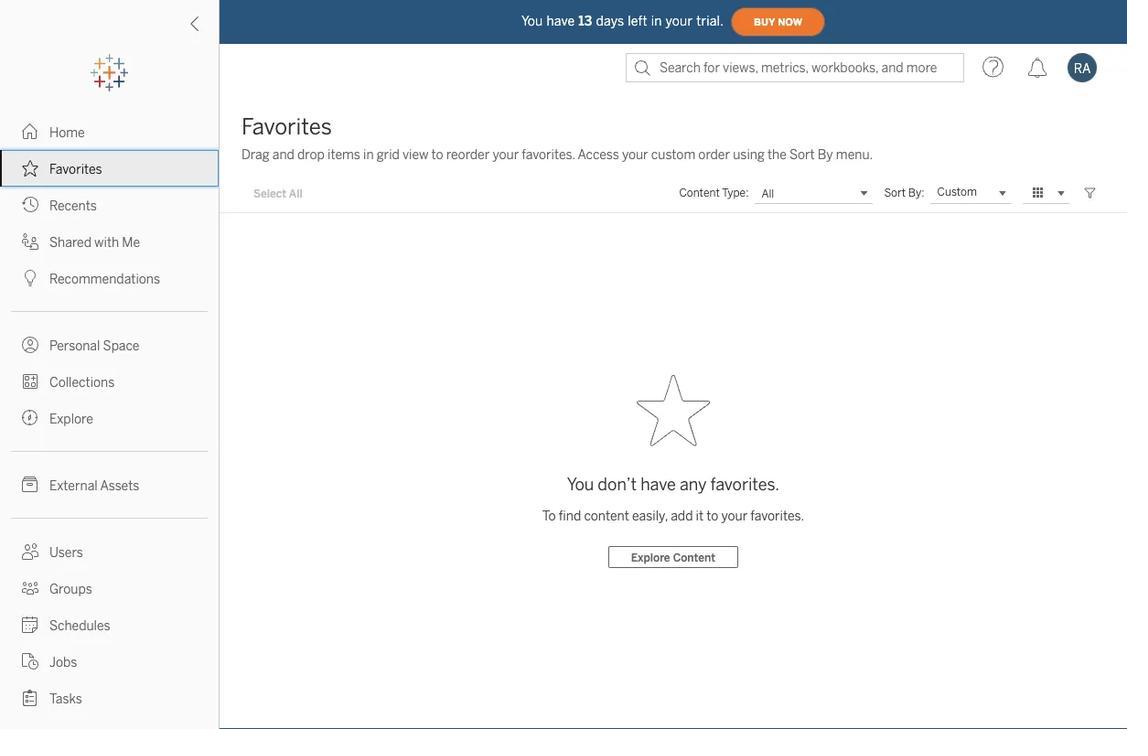 Task type: locate. For each thing, give the bounding box(es) containing it.
by text only_f5he34f image for jobs
[[22, 654, 38, 670]]

by:
[[909, 186, 925, 200]]

by text only_f5he34f image inside recommendations link
[[22, 270, 38, 286]]

find
[[559, 508, 581, 524]]

6 by text only_f5he34f image from the top
[[22, 654, 38, 670]]

by text only_f5he34f image up site status 'image'
[[22, 690, 38, 707]]

1 horizontal spatial favorites
[[242, 114, 332, 140]]

to find content easily, add it to your favorites.
[[543, 508, 805, 524]]

2 by text only_f5he34f image from the top
[[22, 233, 38, 250]]

by text only_f5he34f image left recents
[[22, 197, 38, 213]]

you have 13 days left in your trial.
[[522, 14, 724, 29]]

2 by text only_f5he34f image from the top
[[22, 160, 38, 177]]

by text only_f5he34f image for recents
[[22, 197, 38, 213]]

1 horizontal spatial explore
[[631, 551, 671, 564]]

schedules link
[[0, 607, 219, 643]]

1 vertical spatial favorites
[[49, 162, 102, 177]]

explore content
[[631, 551, 716, 564]]

content inside "button"
[[673, 551, 716, 564]]

order
[[699, 147, 730, 162]]

by text only_f5he34f image left personal
[[22, 337, 38, 353]]

to
[[432, 147, 444, 162], [707, 508, 719, 524]]

1 vertical spatial content
[[673, 551, 716, 564]]

users link
[[0, 534, 219, 570]]

by text only_f5he34f image inside personal space link
[[22, 337, 38, 353]]

shared
[[49, 235, 91, 250]]

0 vertical spatial have
[[547, 14, 575, 29]]

buy
[[754, 16, 775, 28]]

favorites inside favorites drag and drop items in grid view to reorder your favorites. access your custom order using the sort by menu.
[[242, 114, 332, 140]]

your
[[666, 14, 693, 29], [493, 147, 519, 162], [622, 147, 649, 162], [722, 508, 748, 524]]

0 vertical spatial sort
[[790, 147, 815, 162]]

your left trial.
[[666, 14, 693, 29]]

to right it on the bottom
[[707, 508, 719, 524]]

in right left
[[651, 14, 662, 29]]

custom
[[938, 185, 978, 199]]

by text only_f5he34f image inside explore link
[[22, 410, 38, 427]]

shared with me
[[49, 235, 140, 250]]

5 by text only_f5he34f image from the top
[[22, 477, 38, 493]]

favorites. right it on the bottom
[[751, 508, 805, 524]]

favorites up recents
[[49, 162, 102, 177]]

by text only_f5he34f image inside external assets link
[[22, 477, 38, 493]]

by text only_f5he34f image for collections
[[22, 373, 38, 390]]

content
[[584, 508, 630, 524]]

4 by text only_f5he34f image from the top
[[22, 337, 38, 353]]

menu.
[[836, 147, 873, 162]]

1 vertical spatial you
[[567, 475, 594, 495]]

favorites.
[[522, 147, 575, 162], [711, 475, 780, 495], [751, 508, 805, 524]]

it
[[696, 508, 704, 524]]

by text only_f5he34f image inside collections link
[[22, 373, 38, 390]]

explore inside the main navigation. press the up and down arrow keys to access links. "element"
[[49, 411, 93, 427]]

explore for explore content
[[631, 551, 671, 564]]

select
[[254, 186, 287, 200]]

7 by text only_f5he34f image from the top
[[22, 690, 38, 707]]

0 horizontal spatial favorites
[[49, 162, 102, 177]]

0 vertical spatial in
[[651, 14, 662, 29]]

explore link
[[0, 400, 219, 437]]

1 horizontal spatial have
[[641, 475, 676, 495]]

you up find
[[567, 475, 594, 495]]

in
[[651, 14, 662, 29], [363, 147, 374, 162]]

Search for views, metrics, workbooks, and more text field
[[626, 53, 965, 82]]

6 by text only_f5he34f image from the top
[[22, 580, 38, 597]]

1 horizontal spatial to
[[707, 508, 719, 524]]

1 horizontal spatial you
[[567, 475, 594, 495]]

3 by text only_f5he34f image from the top
[[22, 373, 38, 390]]

by text only_f5he34f image inside tasks link
[[22, 690, 38, 707]]

in inside favorites drag and drop items in grid view to reorder your favorites. access your custom order using the sort by menu.
[[363, 147, 374, 162]]

0 vertical spatial favorites
[[242, 114, 332, 140]]

0 vertical spatial favorites.
[[522, 147, 575, 162]]

1 by text only_f5he34f image from the top
[[22, 197, 38, 213]]

me
[[122, 235, 140, 250]]

your right access
[[622, 147, 649, 162]]

0 horizontal spatial in
[[363, 147, 374, 162]]

recents link
[[0, 187, 219, 223]]

by text only_f5he34f image left recommendations
[[22, 270, 38, 286]]

by text only_f5he34f image inside home link
[[22, 124, 38, 140]]

0 vertical spatial explore
[[49, 411, 93, 427]]

recommendations link
[[0, 260, 219, 297]]

1 vertical spatial explore
[[631, 551, 671, 564]]

0 horizontal spatial sort
[[790, 147, 815, 162]]

using
[[733, 147, 765, 162]]

now
[[778, 16, 803, 28]]

sort
[[790, 147, 815, 162], [885, 186, 906, 200]]

sort left by
[[790, 147, 815, 162]]

you
[[522, 14, 543, 29], [567, 475, 594, 495]]

personal space link
[[0, 327, 219, 363]]

favorites
[[242, 114, 332, 140], [49, 162, 102, 177]]

explore
[[49, 411, 93, 427], [631, 551, 671, 564]]

type:
[[722, 186, 749, 200]]

by text only_f5he34f image inside "groups" link
[[22, 580, 38, 597]]

by text only_f5he34f image
[[22, 124, 38, 140], [22, 160, 38, 177], [22, 373, 38, 390], [22, 410, 38, 427], [22, 544, 38, 560], [22, 580, 38, 597], [22, 617, 38, 633]]

by text only_f5he34f image for favorites
[[22, 160, 38, 177]]

users
[[49, 545, 83, 560]]

by text only_f5he34f image inside shared with me link
[[22, 233, 38, 250]]

explore inside "button"
[[631, 551, 671, 564]]

0 horizontal spatial you
[[522, 14, 543, 29]]

have left 13
[[547, 14, 575, 29]]

by text only_f5he34f image for external assets
[[22, 477, 38, 493]]

1 vertical spatial sort
[[885, 186, 906, 200]]

0 horizontal spatial to
[[432, 147, 444, 162]]

buy now
[[754, 16, 803, 28]]

0 horizontal spatial have
[[547, 14, 575, 29]]

content left type:
[[680, 186, 720, 200]]

by text only_f5he34f image inside favorites link
[[22, 160, 38, 177]]

4 by text only_f5he34f image from the top
[[22, 410, 38, 427]]

favorites link
[[0, 150, 219, 187]]

and
[[273, 147, 295, 162]]

have up easily,
[[641, 475, 676, 495]]

0 vertical spatial you
[[522, 14, 543, 29]]

assets
[[100, 478, 139, 493]]

sort left by:
[[885, 186, 906, 200]]

favorites inside favorites link
[[49, 162, 102, 177]]

explore down easily,
[[631, 551, 671, 564]]

view
[[403, 147, 429, 162]]

main navigation. press the up and down arrow keys to access links. element
[[0, 113, 219, 729]]

select all button
[[242, 182, 315, 204]]

jobs
[[49, 655, 77, 670]]

1 vertical spatial in
[[363, 147, 374, 162]]

external
[[49, 478, 98, 493]]

7 by text only_f5he34f image from the top
[[22, 617, 38, 633]]

3 by text only_f5he34f image from the top
[[22, 270, 38, 286]]

grid
[[377, 147, 400, 162]]

by text only_f5he34f image inside recents link
[[22, 197, 38, 213]]

explore down 'collections'
[[49, 411, 93, 427]]

by text only_f5he34f image
[[22, 197, 38, 213], [22, 233, 38, 250], [22, 270, 38, 286], [22, 337, 38, 353], [22, 477, 38, 493], [22, 654, 38, 670], [22, 690, 38, 707]]

by text only_f5he34f image inside "users" link
[[22, 544, 38, 560]]

favorites. left access
[[522, 147, 575, 162]]

by text only_f5he34f image left jobs on the bottom left of page
[[22, 654, 38, 670]]

favorites up and at top
[[242, 114, 332, 140]]

tasks
[[49, 691, 82, 707]]

have
[[547, 14, 575, 29], [641, 475, 676, 495]]

to right "view"
[[432, 147, 444, 162]]

favorites. right any in the bottom right of the page
[[711, 475, 780, 495]]

5 by text only_f5he34f image from the top
[[22, 544, 38, 560]]

by text only_f5he34f image left external
[[22, 477, 38, 493]]

0 vertical spatial to
[[432, 147, 444, 162]]

home link
[[0, 113, 219, 150]]

1 horizontal spatial in
[[651, 14, 662, 29]]

0 horizontal spatial explore
[[49, 411, 93, 427]]

content
[[680, 186, 720, 200], [673, 551, 716, 564]]

jobs link
[[0, 643, 219, 680]]

personal space
[[49, 338, 139, 353]]

explore content button
[[609, 546, 739, 568]]

in left grid
[[363, 147, 374, 162]]

content down it on the bottom
[[673, 551, 716, 564]]

1 by text only_f5he34f image from the top
[[22, 124, 38, 140]]

by text only_f5he34f image left shared
[[22, 233, 38, 250]]

recents
[[49, 198, 97, 213]]

you left 13
[[522, 14, 543, 29]]

by text only_f5he34f image inside schedules link
[[22, 617, 38, 633]]

by text only_f5he34f image inside jobs link
[[22, 654, 38, 670]]

groups link
[[0, 570, 219, 607]]

1 vertical spatial have
[[641, 475, 676, 495]]

you for you have 13 days left in your trial.
[[522, 14, 543, 29]]

favorites drag and drop items in grid view to reorder your favorites. access your custom order using the sort by menu.
[[242, 114, 873, 162]]



Task type: describe. For each thing, give the bounding box(es) containing it.
site status image
[[22, 727, 38, 729]]

1 vertical spatial favorites.
[[711, 475, 780, 495]]

favorites for favorites drag and drop items in grid view to reorder your favorites. access your custom order using the sort by menu.
[[242, 114, 332, 140]]

home
[[49, 125, 85, 140]]

select all
[[254, 186, 303, 200]]

custom
[[652, 147, 696, 162]]

to inside favorites drag and drop items in grid view to reorder your favorites. access your custom order using the sort by menu.
[[432, 147, 444, 162]]

by text only_f5he34f image for personal space
[[22, 337, 38, 353]]

grid view image
[[1031, 185, 1047, 201]]

0 vertical spatial content
[[680, 186, 720, 200]]

drag
[[242, 147, 270, 162]]

drop
[[297, 147, 325, 162]]

by text only_f5he34f image for users
[[22, 544, 38, 560]]

add
[[671, 508, 693, 524]]

days
[[596, 14, 625, 29]]

external assets link
[[0, 467, 219, 503]]

groups
[[49, 582, 92, 597]]

tasks link
[[0, 680, 219, 717]]

space
[[103, 338, 139, 353]]

by text only_f5he34f image for explore
[[22, 410, 38, 427]]

favorites. inside favorites drag and drop items in grid view to reorder your favorites. access your custom order using the sort by menu.
[[522, 147, 575, 162]]

by text only_f5he34f image for recommendations
[[22, 270, 38, 286]]

shared with me link
[[0, 223, 219, 260]]

your right it on the bottom
[[722, 508, 748, 524]]

by text only_f5he34f image for shared with me
[[22, 233, 38, 250]]

in for you
[[651, 14, 662, 29]]

collections link
[[0, 363, 219, 400]]

the
[[768, 147, 787, 162]]

sort inside favorites drag and drop items in grid view to reorder your favorites. access your custom order using the sort by menu.
[[790, 147, 815, 162]]

access
[[578, 147, 619, 162]]

reorder
[[447, 147, 490, 162]]

trial.
[[697, 14, 724, 29]]

1 horizontal spatial sort
[[885, 186, 906, 200]]

to
[[543, 508, 556, 524]]

you don't have any favorites.
[[567, 475, 780, 495]]

easily,
[[632, 508, 668, 524]]

by
[[818, 147, 834, 162]]

sort by:
[[885, 186, 925, 200]]

schedules
[[49, 618, 110, 633]]

favorites for favorites
[[49, 162, 102, 177]]

custom button
[[930, 182, 1012, 204]]

1 vertical spatial to
[[707, 508, 719, 524]]

in for favorites
[[363, 147, 374, 162]]

all
[[289, 186, 303, 200]]

recommendations
[[49, 271, 160, 286]]

external assets
[[49, 478, 139, 493]]

buy now button
[[731, 7, 826, 37]]

items
[[328, 147, 361, 162]]

by text only_f5he34f image for home
[[22, 124, 38, 140]]

2 vertical spatial favorites.
[[751, 508, 805, 524]]

content type:
[[680, 186, 749, 200]]

personal
[[49, 338, 100, 353]]

13
[[579, 14, 593, 29]]

with
[[94, 235, 119, 250]]

navigation panel element
[[0, 55, 219, 729]]

explore for explore
[[49, 411, 93, 427]]

left
[[628, 14, 648, 29]]

your right reorder
[[493, 147, 519, 162]]

you for you don't have any favorites.
[[567, 475, 594, 495]]

by text only_f5he34f image for tasks
[[22, 690, 38, 707]]

by text only_f5he34f image for schedules
[[22, 617, 38, 633]]

by text only_f5he34f image for groups
[[22, 580, 38, 597]]

any
[[680, 475, 707, 495]]

don't
[[598, 475, 637, 495]]

collections
[[49, 375, 115, 390]]



Task type: vqa. For each thing, say whether or not it's contained in the screenshot.
right Replay Animation icon
no



